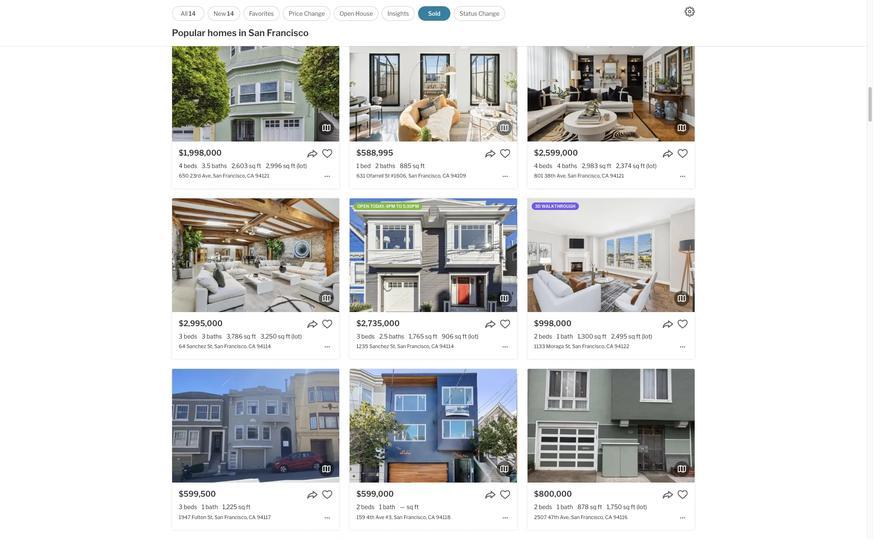 Task type: locate. For each thing, give the bounding box(es) containing it.
14 inside 'all' option
[[189, 10, 196, 17]]

beds for $998,000
[[539, 333, 553, 340]]

ave, right 47th
[[560, 514, 570, 520]]

francisco, down the 2,603
[[223, 173, 246, 179]]

1 bath up #3,
[[379, 504, 396, 511]]

ft for 2,996 sq ft (lot)
[[291, 162, 296, 169]]

francisco, down 3,786
[[224, 343, 248, 350]]

photo of 1133 moraga st, san francisco, ca 94122 image
[[361, 198, 528, 312], [528, 198, 695, 312], [695, 198, 863, 312]]

94121 down 2,996
[[255, 173, 270, 179]]

sq right 3,786
[[244, 333, 251, 340]]

san for 1133 moraga st, san francisco, ca 94122
[[573, 343, 582, 350]]

3 photo of 1133 moraga st, san francisco, ca 94122 image from the left
[[695, 198, 863, 312]]

favorite button checkbox for $2,599,000
[[678, 148, 689, 159]]

st,
[[207, 343, 213, 350], [390, 343, 396, 350], [566, 343, 572, 350], [208, 514, 214, 520]]

2 baths
[[376, 162, 396, 169]]

sq right the 2,603
[[249, 162, 256, 169]]

New radio
[[208, 6, 240, 21]]

1 photo of 1133 moraga st, san francisco, ca 94122 image from the left
[[361, 198, 528, 312]]

$599,000
[[357, 490, 394, 499]]

1
[[357, 162, 359, 169], [557, 333, 560, 340], [202, 504, 205, 511], [379, 504, 382, 511], [557, 504, 560, 511]]

1 for $998,000
[[557, 333, 560, 340]]

2 horizontal spatial 4
[[557, 162, 561, 169]]

3 beds up 1235
[[357, 333, 375, 340]]

fulton
[[192, 514, 206, 520]]

1,300 sq ft
[[578, 333, 607, 340]]

94121 down 2,374
[[611, 173, 625, 179]]

ca up sold
[[433, 2, 440, 8]]

ft left 2,374
[[607, 162, 612, 169]]

3d walkthrough
[[535, 204, 576, 209]]

(lot) for $800,000
[[637, 504, 648, 511]]

sanchez for $2,995,000
[[187, 343, 206, 350]]

favorite button image for $599,500
[[322, 490, 333, 500]]

beds up 38th
[[540, 162, 553, 169]]

ca for 1133 moraga st, san francisco, ca 94122
[[607, 343, 614, 350]]

ft left 1,750
[[598, 504, 603, 511]]

1 up 47th
[[557, 504, 560, 511]]

0 horizontal spatial 14
[[189, 10, 196, 17]]

favorite button image
[[678, 319, 689, 330], [322, 490, 333, 500], [500, 490, 511, 500], [678, 490, 689, 500]]

3 up 64
[[179, 333, 183, 340]]

sq up the 94116
[[624, 504, 630, 511]]

price change
[[289, 10, 325, 17]]

94114 down 906
[[440, 343, 454, 350]]

2 beds up 1133
[[535, 333, 553, 340]]

Status Change radio
[[454, 6, 506, 21]]

sq right 2,996
[[283, 162, 290, 169]]

2 94114 from the left
[[440, 343, 454, 350]]

bath up #3,
[[383, 504, 396, 511]]

4 up 801
[[535, 162, 538, 169]]

1 bath
[[557, 333, 573, 340], [202, 504, 218, 511], [379, 504, 396, 511], [557, 504, 573, 511]]

2,983 sq ft
[[582, 162, 612, 169]]

baths
[[212, 162, 227, 169], [380, 162, 396, 169], [563, 162, 578, 169], [207, 333, 222, 340], [389, 333, 405, 340]]

4th
[[367, 514, 375, 520]]

1 horizontal spatial sanchez
[[370, 343, 389, 350]]

(lot) for $998,000
[[642, 333, 653, 340]]

(lot)
[[297, 162, 307, 169], [647, 162, 657, 169], [292, 333, 302, 340], [469, 333, 479, 340], [642, 333, 653, 340], [637, 504, 648, 511]]

$2,995,000
[[179, 319, 223, 328]]

ft for 1,225 sq ft
[[246, 504, 251, 511]]

open
[[358, 204, 370, 209]]

san up "new"
[[214, 2, 222, 8]]

2,374
[[616, 162, 632, 169]]

ft left the 2,495
[[603, 333, 607, 340]]

photo of 801 38th ave, san francisco, ca 94121 image
[[361, 28, 528, 141], [528, 28, 695, 141], [695, 28, 863, 141]]

1 bath up moraga
[[557, 333, 573, 340]]

baths right 2.5
[[389, 333, 405, 340]]

favorite button image for $588,995
[[500, 148, 511, 159]]

2 beds
[[535, 333, 553, 340], [357, 504, 375, 511], [535, 504, 553, 511]]

st
[[385, 173, 390, 179]]

photo of 631 ofarrell st #1606, san francisco, ca 94109 image
[[183, 28, 350, 141], [350, 28, 517, 141], [517, 28, 685, 141]]

san down 878
[[571, 514, 580, 520]]

9 powhattan ave, san francisco, ca 94110
[[357, 2, 455, 8]]

64
[[179, 343, 185, 350]]

3.5
[[202, 162, 211, 169]]

94121
[[256, 2, 270, 8], [255, 173, 270, 179], [611, 173, 625, 179]]

ave, up 'insights' on the left of page
[[387, 2, 397, 8]]

san down 3 baths
[[214, 343, 223, 350]]

878
[[578, 504, 589, 511]]

photo of 64 sanchez st, san francisco, ca 94114 image
[[5, 198, 172, 312], [172, 198, 340, 312], [340, 198, 507, 312]]

francisco, down — sq ft
[[404, 514, 427, 520]]

ft right the 2,495
[[637, 333, 641, 340]]

favorite button checkbox for $599,500
[[322, 490, 333, 500]]

3 beds
[[179, 333, 197, 340], [357, 333, 375, 340], [179, 504, 197, 511]]

3 up 1235
[[357, 333, 360, 340]]

ca for 9 powhattan ave, san francisco, ca 94110
[[433, 2, 440, 8]]

bath
[[561, 333, 573, 340], [206, 504, 218, 511], [383, 504, 396, 511], [561, 504, 573, 511]]

favorite button checkbox
[[322, 148, 333, 159], [500, 148, 511, 159], [322, 319, 333, 330], [500, 319, 511, 330], [678, 319, 689, 330], [500, 490, 511, 500]]

baths for $2,995,000
[[207, 333, 222, 340]]

94114
[[257, 343, 271, 350], [440, 343, 454, 350]]

ft for 2,603 sq ft
[[257, 162, 261, 169]]

francisco, for 230 22nd ave, san francisco, ca 94121
[[223, 2, 247, 8]]

ca down 2,983 sq ft
[[602, 173, 609, 179]]

94121 up favorites at the left of the page
[[256, 2, 270, 8]]

1 up fulton
[[202, 504, 205, 511]]

francisco, up new 14
[[223, 2, 247, 8]]

francisco, for 801 38th ave, san francisco, ca 94121
[[578, 173, 601, 179]]

sanchez down 2.5
[[370, 343, 389, 350]]

1 for $800,000
[[557, 504, 560, 511]]

francisco, for 64 sanchez st, san francisco, ca 94114
[[224, 343, 248, 350]]

today,
[[370, 204, 385, 209]]

open today, 4pm to 5:30pm
[[358, 204, 419, 209]]

photo of 2507 47th ave, san francisco, ca 94116 image
[[361, 369, 528, 483], [528, 369, 695, 483], [695, 369, 863, 483]]

photo of 1235 sanchez st, san francisco, ca 94114 image
[[183, 198, 350, 312], [350, 198, 517, 312], [517, 198, 685, 312]]

baths up 64 sanchez st, san francisco, ca 94114
[[207, 333, 222, 340]]

2 up 2507
[[535, 504, 538, 511]]

ft for 1,750 sq ft (lot)
[[631, 504, 636, 511]]

sq for 1,750
[[624, 504, 630, 511]]

2 4 beds from the left
[[535, 162, 553, 169]]

Price Change radio
[[283, 6, 331, 21]]

change right price
[[304, 10, 325, 17]]

ave, down 3.5
[[202, 173, 212, 179]]

2 photo of 2507 47th ave, san francisco, ca 94116 image from the left
[[528, 369, 695, 483]]

4 down $2,599,000
[[557, 162, 561, 169]]

francisco, for 650 23rd ave, san francisco, ca 94121
[[223, 173, 246, 179]]

sq right 885 at the top left of the page
[[413, 162, 419, 169]]

sq
[[249, 162, 256, 169], [283, 162, 290, 169], [413, 162, 419, 169], [600, 162, 606, 169], [633, 162, 640, 169], [244, 333, 251, 340], [278, 333, 285, 340], [426, 333, 432, 340], [455, 333, 462, 340], [595, 333, 601, 340], [629, 333, 635, 340], [239, 504, 245, 511], [407, 504, 413, 511], [591, 504, 597, 511], [624, 504, 630, 511]]

beds up 2507
[[539, 504, 553, 511]]

ft right 1,225
[[246, 504, 251, 511]]

ft right —
[[415, 504, 419, 511]]

4 beds up 650
[[179, 162, 197, 169]]

2,495 sq ft (lot)
[[612, 333, 653, 340]]

1 horizontal spatial 4 beds
[[535, 162, 553, 169]]

1 up moraga
[[557, 333, 560, 340]]

favorite button checkbox for $800,000
[[678, 490, 689, 500]]

(lot) right the 2,495
[[642, 333, 653, 340]]

option group containing all
[[172, 6, 506, 21]]

2.5
[[380, 333, 388, 340]]

open
[[340, 10, 355, 17]]

baths up 801 38th ave, san francisco, ca 94121
[[563, 162, 578, 169]]

sq right 1,765
[[426, 333, 432, 340]]

2 4 from the left
[[535, 162, 538, 169]]

$1,998,000
[[179, 149, 222, 157]]

sq for 885
[[413, 162, 419, 169]]

sanchez right 64
[[187, 343, 206, 350]]

2 photo of 159 4th ave #3, san francisco, ca 94118 image from the left
[[350, 369, 517, 483]]

2
[[376, 162, 379, 169], [535, 333, 538, 340], [357, 504, 360, 511], [535, 504, 538, 511]]

9
[[357, 2, 360, 8]]

sq for 2,983
[[600, 162, 606, 169]]

san for 9 powhattan ave, san francisco, ca 94110
[[398, 2, 407, 8]]

0 horizontal spatial change
[[304, 10, 325, 17]]

3 up '1947'
[[179, 504, 183, 511]]

1947
[[179, 514, 191, 520]]

popular
[[172, 27, 206, 38]]

ft right 2,374
[[641, 162, 646, 169]]

1947 fulton st, san francisco, ca 94117
[[179, 514, 271, 520]]

st, for $599,500
[[208, 514, 214, 520]]

1,750 sq ft (lot)
[[607, 504, 648, 511]]

baths for $588,995
[[380, 162, 396, 169]]

3 beds for $2,735,000
[[357, 333, 375, 340]]

ft up the 631 ofarrell st #1606, san francisco, ca 94109
[[421, 162, 425, 169]]

1235 sanchez st, san francisco, ca 94114
[[357, 343, 454, 350]]

1 up ave
[[379, 504, 382, 511]]

4 beds up 801
[[535, 162, 553, 169]]

ave, down 4 baths
[[557, 173, 567, 179]]

2 beds for $599,000
[[357, 504, 375, 511]]

2 up 1133
[[535, 333, 538, 340]]

ft right 1,750
[[631, 504, 636, 511]]

sq right 906
[[455, 333, 462, 340]]

beds up 4th
[[361, 504, 375, 511]]

ft left 2,996
[[257, 162, 261, 169]]

powhattan
[[361, 2, 386, 8]]

sq for 1,765
[[426, 333, 432, 340]]

0 horizontal spatial 4
[[179, 162, 183, 169]]

94117
[[257, 514, 271, 520]]

sanchez
[[187, 343, 206, 350], [370, 343, 389, 350]]

ft right 906
[[463, 333, 467, 340]]

2 photo of 631 ofarrell st #1606, san francisco, ca 94109 image from the left
[[350, 28, 517, 141]]

2 beds up 159
[[357, 504, 375, 511]]

1 bath up fulton
[[202, 504, 218, 511]]

ca down 2,603 sq ft
[[247, 173, 254, 179]]

photo of 159 4th ave #3, san francisco, ca 94118 image
[[183, 369, 350, 483], [350, 369, 517, 483], [517, 369, 685, 483]]

ft
[[257, 162, 261, 169], [291, 162, 296, 169], [421, 162, 425, 169], [607, 162, 612, 169], [641, 162, 646, 169], [252, 333, 256, 340], [286, 333, 290, 340], [433, 333, 438, 340], [463, 333, 467, 340], [603, 333, 607, 340], [637, 333, 641, 340], [246, 504, 251, 511], [415, 504, 419, 511], [598, 504, 603, 511], [631, 504, 636, 511]]

baths for $2,599,000
[[563, 162, 578, 169]]

ca up favorites at the left of the page
[[248, 2, 255, 8]]

4 up 650
[[179, 162, 183, 169]]

801 38th ave, san francisco, ca 94121
[[535, 173, 625, 179]]

ca for 650 23rd ave, san francisco, ca 94121
[[247, 173, 254, 179]]

14 inside new radio
[[227, 10, 234, 17]]

14 right all
[[189, 10, 196, 17]]

(lot) for $2,735,000
[[469, 333, 479, 340]]

(lot) right 1,750
[[637, 504, 648, 511]]

3 photo of 1235 sanchez st, san francisco, ca 94114 image from the left
[[517, 198, 685, 312]]

st, down 2.5 baths at the left bottom of the page
[[390, 343, 396, 350]]

st, for $2,995,000
[[207, 343, 213, 350]]

favorite button checkbox for $2,735,000
[[500, 319, 511, 330]]

0 horizontal spatial sanchez
[[187, 343, 206, 350]]

1 4 beds from the left
[[179, 162, 197, 169]]

favorite button checkbox for $2,995,000
[[322, 319, 333, 330]]

baths up the st
[[380, 162, 396, 169]]

ft for 3,250 sq ft (lot)
[[286, 333, 290, 340]]

change for price change
[[304, 10, 325, 17]]

1 14 from the left
[[189, 10, 196, 17]]

4
[[179, 162, 183, 169], [535, 162, 538, 169], [557, 162, 561, 169]]

photo of 1947 fulton st, san francisco, ca 94117 image
[[5, 369, 172, 483], [172, 369, 340, 483], [340, 369, 507, 483]]

1 4 from the left
[[179, 162, 183, 169]]

2 photo of 1133 moraga st, san francisco, ca 94122 image from the left
[[528, 198, 695, 312]]

sq right 1,225
[[239, 504, 245, 511]]

2,996
[[266, 162, 282, 169]]

1 photo of 631 ofarrell st #1606, san francisco, ca 94109 image from the left
[[183, 28, 350, 141]]

francisco,
[[223, 2, 247, 8], [408, 2, 432, 8], [223, 173, 246, 179], [419, 173, 442, 179], [578, 173, 601, 179], [224, 343, 248, 350], [407, 343, 431, 350], [583, 343, 606, 350], [225, 514, 248, 520], [404, 514, 427, 520], [581, 514, 605, 520]]

ft for 1,765 sq ft
[[433, 333, 438, 340]]

favorite button image
[[322, 148, 333, 159], [500, 148, 511, 159], [678, 148, 689, 159], [322, 319, 333, 330], [500, 319, 511, 330]]

1 bath for $599,000
[[379, 504, 396, 511]]

option group
[[172, 6, 506, 21]]

2,983
[[582, 162, 599, 169]]

2 change from the left
[[479, 10, 500, 17]]

1 bath for $800,000
[[557, 504, 573, 511]]

(lot) right 3,250 at the left bottom of page
[[292, 333, 302, 340]]

4pm
[[386, 204, 396, 209]]

francisco, for 2507 47th ave, san francisco, ca 94116
[[581, 514, 605, 520]]

0 horizontal spatial 94114
[[257, 343, 271, 350]]

ave, for $2,599,000
[[557, 173, 567, 179]]

94121 for $1,998,000
[[255, 173, 270, 179]]

1 photo of 2507 47th ave, san francisco, ca 94116 image from the left
[[361, 369, 528, 483]]

beds up 23rd
[[184, 162, 197, 169]]

1,300
[[578, 333, 594, 340]]

801
[[535, 173, 544, 179]]

1 horizontal spatial 94114
[[440, 343, 454, 350]]

ft for — sq ft
[[415, 504, 419, 511]]

1 photo of 159 4th ave #3, san francisco, ca 94118 image from the left
[[183, 369, 350, 483]]

favorite button image for $800,000
[[678, 490, 689, 500]]

1 horizontal spatial change
[[479, 10, 500, 17]]

2 sanchez from the left
[[370, 343, 389, 350]]

2 photo of 1947 fulton st, san francisco, ca 94117 image from the left
[[172, 369, 340, 483]]

francisco, down 1,225 sq ft
[[225, 514, 248, 520]]

bath left 878
[[561, 504, 573, 511]]

159 4th ave #3, san francisco, ca 94118
[[357, 514, 451, 520]]

(lot) for $2,599,000
[[647, 162, 657, 169]]

4 beds for $1,998,000
[[179, 162, 197, 169]]

san up 'insights' on the left of page
[[398, 2, 407, 8]]

— sq ft
[[400, 504, 419, 511]]

2 photo of 650 23rd ave, san francisco, ca 94121 image from the left
[[172, 28, 340, 141]]

favorite button checkbox for $998,000
[[678, 319, 689, 330]]

2,603 sq ft
[[232, 162, 261, 169]]

beds for $2,735,000
[[362, 333, 375, 340]]

4 for $1,998,000
[[179, 162, 183, 169]]

san for 1947 fulton st, san francisco, ca 94117
[[215, 514, 224, 520]]

1 change from the left
[[304, 10, 325, 17]]

sq right 878
[[591, 504, 597, 511]]

Open House radio
[[334, 6, 379, 21]]

94121 for $2,599,000
[[611, 173, 625, 179]]

1 photo of 1947 fulton st, san francisco, ca 94117 image from the left
[[5, 369, 172, 483]]

beds up '1947'
[[184, 504, 197, 511]]

beds for $599,500
[[184, 504, 197, 511]]

(lot) right 2,374
[[647, 162, 657, 169]]

4 beds
[[179, 162, 197, 169], [535, 162, 553, 169]]

ave, right 22nd at the top of the page
[[203, 2, 212, 8]]

change
[[304, 10, 325, 17], [479, 10, 500, 17]]

st, right fulton
[[208, 514, 214, 520]]

beds for $599,000
[[361, 504, 375, 511]]

64 sanchez st, san francisco, ca 94114
[[179, 343, 271, 350]]

1,765 sq ft
[[409, 333, 438, 340]]

beds
[[184, 162, 197, 169], [540, 162, 553, 169], [184, 333, 197, 340], [362, 333, 375, 340], [539, 333, 553, 340], [184, 504, 197, 511], [361, 504, 375, 511], [539, 504, 553, 511]]

3 for $2,995,000
[[179, 333, 183, 340]]

0 horizontal spatial 4 beds
[[179, 162, 197, 169]]

sq right 1,300
[[595, 333, 601, 340]]

photo of 650 23rd ave, san francisco, ca 94121 image
[[5, 28, 172, 141], [172, 28, 340, 141], [340, 28, 507, 141]]

1 sanchez from the left
[[187, 343, 206, 350]]

sq right —
[[407, 504, 413, 511]]

francisco, for 1133 moraga st, san francisco, ca 94122
[[583, 343, 606, 350]]

1 bath for $998,000
[[557, 333, 573, 340]]

2507
[[535, 514, 547, 520]]

favorite button image for $599,000
[[500, 490, 511, 500]]

3 beds up '1947'
[[179, 504, 197, 511]]

1 horizontal spatial 14
[[227, 10, 234, 17]]

bed
[[361, 162, 371, 169]]

3 for $599,500
[[179, 504, 183, 511]]

1,225 sq ft
[[223, 504, 251, 511]]

1 94114 from the left
[[257, 343, 271, 350]]

631
[[357, 173, 366, 179]]

ca down 1,750
[[606, 514, 613, 520]]

baths up 650 23rd ave, san francisco, ca 94121
[[212, 162, 227, 169]]

san
[[214, 2, 222, 8], [398, 2, 407, 8], [249, 27, 265, 38], [213, 173, 222, 179], [409, 173, 418, 179], [568, 173, 577, 179], [214, 343, 223, 350], [398, 343, 406, 350], [573, 343, 582, 350], [215, 514, 224, 520], [394, 514, 403, 520], [571, 514, 580, 520]]

3 beds up 64
[[179, 333, 197, 340]]

ft left 906
[[433, 333, 438, 340]]

94122
[[615, 343, 630, 350]]

favorite button image for $2,735,000
[[500, 319, 511, 330]]

san for 64 sanchez st, san francisco, ca 94114
[[214, 343, 223, 350]]

sq right 2,983
[[600, 162, 606, 169]]

2 up 159
[[357, 504, 360, 511]]

3 beds for $2,995,000
[[179, 333, 197, 340]]

sq for 2,603
[[249, 162, 256, 169]]

open house
[[340, 10, 373, 17]]

885 sq ft
[[400, 162, 425, 169]]

1 horizontal spatial 4
[[535, 162, 538, 169]]

francisco, down 1,300 sq ft
[[583, 343, 606, 350]]

ca down 3,786 sq ft
[[249, 343, 256, 350]]

ca left the 94109
[[443, 173, 450, 179]]

2 14 from the left
[[227, 10, 234, 17]]

ca left 94117
[[249, 514, 256, 520]]

favorite button checkbox
[[678, 148, 689, 159], [322, 490, 333, 500], [678, 490, 689, 500]]



Task type: describe. For each thing, give the bounding box(es) containing it.
94109
[[451, 173, 467, 179]]

price
[[289, 10, 303, 17]]

status change
[[460, 10, 500, 17]]

230
[[179, 2, 189, 8]]

230 22nd ave, san francisco, ca 94121
[[179, 2, 270, 8]]

#3,
[[386, 514, 393, 520]]

3 photo of 64 sanchez st, san francisco, ca 94114 image from the left
[[340, 198, 507, 312]]

1 for $599,000
[[379, 504, 382, 511]]

1,750
[[607, 504, 622, 511]]

ft for 2,495 sq ft (lot)
[[637, 333, 641, 340]]

878 sq ft
[[578, 504, 603, 511]]

bath for $998,000
[[561, 333, 573, 340]]

906 sq ft (lot)
[[442, 333, 479, 340]]

san for popular homes in san francisco
[[249, 27, 265, 38]]

ave, for $1,998,000
[[202, 173, 212, 179]]

3 photo of 650 23rd ave, san francisco, ca 94121 image from the left
[[340, 28, 507, 141]]

2 photo of 801 38th ave, san francisco, ca 94121 image from the left
[[528, 28, 695, 141]]

47th
[[548, 514, 559, 520]]

5:30pm
[[403, 204, 419, 209]]

in
[[239, 27, 247, 38]]

all
[[181, 10, 188, 17]]

ca left 94118
[[428, 514, 435, 520]]

2 photo of 64 sanchez st, san francisco, ca 94114 image from the left
[[172, 198, 340, 312]]

2 for $998,000
[[535, 333, 538, 340]]

3d
[[535, 204, 541, 209]]

1,765
[[409, 333, 424, 340]]

$2,599,000
[[535, 149, 578, 157]]

2 for $800,000
[[535, 504, 538, 511]]

francisco
[[267, 27, 309, 38]]

sq for 3,250
[[278, 333, 285, 340]]

san for 2507 47th ave, san francisco, ca 94116
[[571, 514, 580, 520]]

650
[[179, 173, 189, 179]]

650 23rd ave, san francisco, ca 94121
[[179, 173, 270, 179]]

3 photo of 2507 47th ave, san francisco, ca 94116 image from the left
[[695, 369, 863, 483]]

22nd
[[190, 2, 201, 8]]

1 bed
[[357, 162, 371, 169]]

favorite button image for $1,998,000
[[322, 148, 333, 159]]

2 up ofarrell
[[376, 162, 379, 169]]

san for 801 38th ave, san francisco, ca 94121
[[568, 173, 577, 179]]

francisco, for 1235 sanchez st, san francisco, ca 94114
[[407, 343, 431, 350]]

st, for $2,735,000
[[390, 343, 396, 350]]

ft for 885 sq ft
[[421, 162, 425, 169]]

3,250
[[261, 333, 277, 340]]

sq for 878
[[591, 504, 597, 511]]

Sold radio
[[419, 6, 451, 21]]

insights
[[388, 10, 409, 17]]

4 baths
[[557, 162, 578, 169]]

baths for $2,735,000
[[389, 333, 405, 340]]

3 baths
[[202, 333, 222, 340]]

2,374 sq ft (lot)
[[616, 162, 657, 169]]

1 left bed
[[357, 162, 359, 169]]

14 for new 14
[[227, 10, 234, 17]]

2 for $599,000
[[357, 504, 360, 511]]

san for 230 22nd ave, san francisco, ca 94121
[[214, 2, 222, 8]]

3 photo of 159 4th ave #3, san francisco, ca 94118 image from the left
[[517, 369, 685, 483]]

favorite button image for $2,599,000
[[678, 148, 689, 159]]

$588,995
[[357, 149, 394, 157]]

1235
[[357, 343, 369, 350]]

3,250 sq ft (lot)
[[261, 333, 302, 340]]

bath for $599,500
[[206, 504, 218, 511]]

Insights radio
[[382, 6, 415, 21]]

house
[[356, 10, 373, 17]]

3 photo of 631 ofarrell st #1606, san francisco, ca 94109 image from the left
[[517, 28, 685, 141]]

3.5 baths
[[202, 162, 227, 169]]

3 photo of 1947 fulton st, san francisco, ca 94117 image from the left
[[340, 369, 507, 483]]

23rd
[[190, 173, 201, 179]]

ca for 1235 sanchez st, san francisco, ca 94114
[[432, 343, 439, 350]]

sq for —
[[407, 504, 413, 511]]

3 down '$2,995,000'
[[202, 333, 206, 340]]

francisco, for 9 powhattan ave, san francisco, ca 94110
[[408, 2, 432, 8]]

ca for 230 22nd ave, san francisco, ca 94121
[[248, 2, 255, 8]]

4 beds for $2,599,000
[[535, 162, 553, 169]]

sq for 3,786
[[244, 333, 251, 340]]

1 for $599,500
[[202, 504, 205, 511]]

popular homes in san francisco
[[172, 27, 309, 38]]

beds for $800,000
[[539, 504, 553, 511]]

3 photo of 801 38th ave, san francisco, ca 94121 image from the left
[[695, 28, 863, 141]]

14 for all 14
[[189, 10, 196, 17]]

favorite button checkbox for $599,000
[[500, 490, 511, 500]]

4 for $2,599,000
[[535, 162, 538, 169]]

ft for 1,300 sq ft
[[603, 333, 607, 340]]

francisco, down 885 sq ft
[[419, 173, 442, 179]]

ft for 878 sq ft
[[598, 504, 603, 511]]

new 14
[[214, 10, 234, 17]]

sold
[[429, 10, 441, 17]]

1 photo of 64 sanchez st, san francisco, ca 94114 image from the left
[[5, 198, 172, 312]]

to
[[396, 204, 402, 209]]

38th
[[545, 173, 556, 179]]

bath for $800,000
[[561, 504, 573, 511]]

3,786
[[227, 333, 243, 340]]

ft for 2,374 sq ft (lot)
[[641, 162, 646, 169]]

favorite button checkbox for $1,998,000
[[322, 148, 333, 159]]

1,225
[[223, 504, 237, 511]]

sq for 1,225
[[239, 504, 245, 511]]

$2,735,000
[[357, 319, 400, 328]]

sq for 2,495
[[629, 333, 635, 340]]

2.5 baths
[[380, 333, 405, 340]]

bath for $599,000
[[383, 504, 396, 511]]

ave, for $800,000
[[560, 514, 570, 520]]

94118
[[436, 514, 451, 520]]

ofarrell
[[367, 173, 384, 179]]

change for status change
[[479, 10, 500, 17]]

beds for $2,599,000
[[540, 162, 553, 169]]

favorites
[[249, 10, 274, 17]]

94114 for $2,995,000
[[257, 343, 271, 350]]

san for 650 23rd ave, san francisco, ca 94121
[[213, 173, 222, 179]]

sq for 906
[[455, 333, 462, 340]]

ft for 2,983 sq ft
[[607, 162, 612, 169]]

$599,500
[[179, 490, 216, 499]]

(lot) for $1,998,000
[[297, 162, 307, 169]]

159
[[357, 514, 366, 520]]

631 ofarrell st #1606, san francisco, ca 94109
[[357, 173, 467, 179]]

2 beds for $998,000
[[535, 333, 553, 340]]

94116
[[614, 514, 628, 520]]

2,603
[[232, 162, 248, 169]]

3,786 sq ft
[[227, 333, 256, 340]]

1133
[[535, 343, 546, 350]]

san for 1235 sanchez st, san francisco, ca 94114
[[398, 343, 406, 350]]

ca for 64 sanchez st, san francisco, ca 94114
[[249, 343, 256, 350]]

2 beds for $800,000
[[535, 504, 553, 511]]

beds for $2,995,000
[[184, 333, 197, 340]]

beds for $1,998,000
[[184, 162, 197, 169]]

All radio
[[172, 6, 204, 21]]

sq for 2,996
[[283, 162, 290, 169]]

2,996 sq ft (lot)
[[266, 162, 307, 169]]

2507 47th ave, san francisco, ca 94116
[[535, 514, 628, 520]]

favorite button checkbox for $588,995
[[500, 148, 511, 159]]

moraga
[[547, 343, 565, 350]]

new
[[214, 10, 226, 17]]

1 photo of 650 23rd ave, san francisco, ca 94121 image from the left
[[5, 28, 172, 141]]

3 beds for $599,500
[[179, 504, 197, 511]]

Favorites radio
[[244, 6, 280, 21]]

favorite button image for $2,995,000
[[322, 319, 333, 330]]

ave
[[376, 514, 385, 520]]

walkthrough
[[542, 204, 576, 209]]

2 photo of 1235 sanchez st, san francisco, ca 94114 image from the left
[[350, 198, 517, 312]]

1 photo of 801 38th ave, san francisco, ca 94121 image from the left
[[361, 28, 528, 141]]

francisco, for 1947 fulton st, san francisco, ca 94117
[[225, 514, 248, 520]]

906
[[442, 333, 454, 340]]

ca for 1947 fulton st, san francisco, ca 94117
[[249, 514, 256, 520]]

1 photo of 1235 sanchez st, san francisco, ca 94114 image from the left
[[183, 198, 350, 312]]

$998,000
[[535, 319, 572, 328]]

3 for $2,735,000
[[357, 333, 360, 340]]

sq for 1,300
[[595, 333, 601, 340]]

san right #3,
[[394, 514, 403, 520]]

3 4 from the left
[[557, 162, 561, 169]]

885
[[400, 162, 412, 169]]

san down 885 sq ft
[[409, 173, 418, 179]]

ca for 801 38th ave, san francisco, ca 94121
[[602, 173, 609, 179]]

#1606,
[[391, 173, 408, 179]]

ca for 2507 47th ave, san francisco, ca 94116
[[606, 514, 613, 520]]



Task type: vqa. For each thing, say whether or not it's contained in the screenshot.


